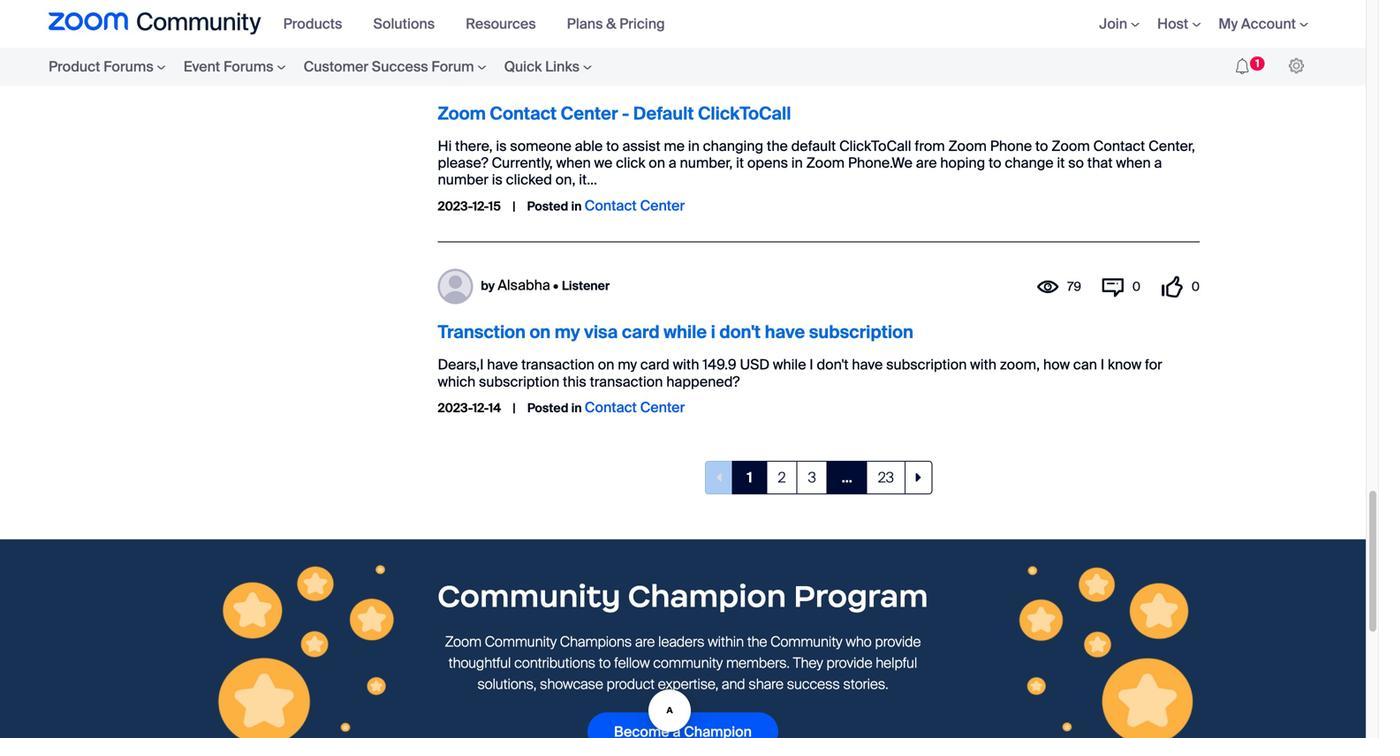 Task type: vqa. For each thing, say whether or not it's contained in the screenshot.
the right Topics
no



Task type: locate. For each thing, give the bounding box(es) containing it.
community.title image
[[49, 12, 261, 35]]

when left we
[[556, 154, 591, 172]]

while left 'i'
[[664, 321, 707, 344]]

i right can
[[1100, 356, 1104, 374]]

terryturtle85 image
[[1289, 58, 1304, 74]]

customer success forum link
[[295, 48, 495, 86]]

don't right usd
[[817, 356, 849, 374]]

2 when from the left
[[1116, 154, 1151, 172]]

12- inside 2023-12-15 | posted in contact center
[[473, 198, 489, 215]]

2 2023- from the top
[[438, 400, 473, 417]]

a left the number,
[[669, 154, 676, 172]]

while right usd
[[773, 356, 806, 374]]

contact right so
[[1093, 137, 1145, 155]]

1 12- from the top
[[473, 198, 489, 215]]

which
[[438, 373, 475, 391]]

12- inside "2023-12-14 | posted in contact center"
[[473, 400, 489, 417]]

contact down it...
[[584, 196, 637, 215]]

1 vertical spatial are
[[635, 633, 655, 651]]

1 horizontal spatial provide
[[875, 633, 921, 651]]

are up fellow
[[635, 633, 655, 651]]

zoom contact center - default clicktocall
[[438, 102, 791, 125]]

2 | from the top
[[513, 400, 516, 417]]

contact inside hi there, is someone able to assist me in changing the default clicktocall from zoom phone to zoom contact center, please? currently, when we click on a number, it opens in zoom phone.we are hoping to change it so that when a number is clicked on, it...
[[1093, 137, 1145, 155]]

1 vertical spatial clicktocall
[[839, 137, 911, 155]]

14
[[489, 400, 501, 417]]

share
[[749, 675, 784, 694]]

opens
[[747, 154, 788, 172]]

center up able
[[561, 102, 618, 125]]

0 horizontal spatial clicktocall
[[698, 102, 791, 125]]

2 horizontal spatial on
[[649, 154, 665, 172]]

0 vertical spatial 12-
[[473, 198, 489, 215]]

clicktocall
[[698, 102, 791, 125], [839, 137, 911, 155]]

usd
[[740, 356, 770, 374]]

contact
[[490, 102, 557, 125], [1093, 137, 1145, 155], [584, 196, 637, 215], [585, 398, 637, 417]]

listener
[[588, 59, 636, 75], [562, 278, 610, 294]]

2 horizontal spatial have
[[852, 356, 883, 374]]

changing
[[703, 137, 763, 155]]

on inside hi there, is someone able to assist me in changing the default clicktocall from zoom phone to zoom contact center, please? currently, when we click on a number, it opens in zoom phone.we are hoping to change it so that when a number is clicked on, it...
[[649, 154, 665, 172]]

in right opens
[[791, 154, 803, 172]]

1 left terryturtle85 icon
[[1255, 57, 1259, 70]]

0 vertical spatial my
[[555, 321, 580, 344]]

•
[[579, 59, 585, 75], [553, 278, 559, 294]]

click
[[616, 154, 645, 172]]

forums down community.title image
[[103, 57, 153, 76]]

able
[[575, 137, 603, 155]]

2 vertical spatial center
[[640, 398, 685, 417]]

0 vertical spatial on
[[649, 154, 665, 172]]

1 vertical spatial posted
[[527, 400, 568, 417]]

in inside 2023-12-15 | posted in contact center
[[571, 198, 582, 215]]

1 horizontal spatial a
[[1154, 154, 1162, 172]]

expertise,
[[658, 675, 718, 694]]

1 left 2
[[747, 469, 752, 487]]

2 12- from the top
[[473, 400, 489, 417]]

listener for alsabha
[[562, 278, 610, 294]]

1 vertical spatial |
[[513, 400, 516, 417]]

card down transction on my visa card while i don't have subscription link
[[640, 356, 669, 374]]

with left zoom,
[[970, 356, 997, 374]]

visa
[[584, 321, 618, 344]]

phone
[[990, 137, 1032, 155]]

2 with from the left
[[970, 356, 997, 374]]

currently,
[[492, 154, 553, 172]]

1
[[1255, 57, 1259, 70], [747, 469, 752, 487]]

1 contact center link from the top
[[584, 196, 685, 215]]

clicktocall up changing in the right of the page
[[698, 102, 791, 125]]

is up '15'
[[492, 171, 503, 189]]

1 horizontal spatial while
[[773, 356, 806, 374]]

they
[[793, 654, 823, 673]]

leaders
[[658, 633, 704, 651]]

1 horizontal spatial don't
[[817, 356, 849, 374]]

| for on
[[513, 400, 516, 417]]

on
[[649, 154, 665, 172], [530, 321, 551, 344], [598, 356, 614, 374]]

products
[[283, 14, 342, 33]]

are left hoping
[[916, 154, 937, 172]]

2 0 from the left
[[1192, 279, 1200, 295]]

a
[[669, 154, 676, 172], [1154, 154, 1162, 172]]

• down plans
[[579, 59, 585, 75]]

product
[[49, 57, 100, 76]]

listener up visa at the top left of the page
[[562, 278, 610, 294]]

0 vertical spatial provide
[[875, 633, 921, 651]]

posted down 'on,'
[[527, 198, 568, 215]]

1 vertical spatial my
[[618, 356, 637, 374]]

contact center link
[[584, 196, 685, 215], [585, 398, 685, 417]]

1 vertical spatial center
[[640, 196, 685, 215]]

0 vertical spatial 1
[[1255, 57, 1259, 70]]

1 horizontal spatial 1
[[1255, 57, 1259, 70]]

1 by from the top
[[481, 59, 495, 75]]

by right the alsabha icon
[[481, 278, 495, 294]]

12- down which
[[473, 400, 489, 417]]

149.9
[[703, 356, 737, 374]]

1 vertical spatial •
[[553, 278, 559, 294]]

0 horizontal spatial forums
[[103, 57, 153, 76]]

it left opens
[[736, 154, 744, 172]]

0 vertical spatial the
[[767, 137, 788, 155]]

contact center link for default
[[584, 196, 685, 215]]

me
[[664, 137, 685, 155]]

the
[[767, 137, 788, 155], [747, 633, 767, 651]]

don't
[[719, 321, 761, 344], [817, 356, 849, 374]]

zoom inside zoom community champions are leaders within the community who provide thoughtful contributions to fellow community members. they provide helpful solutions, showcase product expertise, and share success stories.
[[445, 633, 481, 651]]

phone.we
[[848, 154, 913, 172]]

1 vertical spatial contact center link
[[585, 398, 685, 417]]

0 horizontal spatial •
[[553, 278, 559, 294]]

listener down &
[[588, 59, 636, 75]]

0 horizontal spatial with
[[673, 356, 699, 374]]

community
[[653, 654, 723, 673]]

2023- down which
[[438, 400, 473, 417]]

posted down 'this' on the bottom of page
[[527, 400, 568, 417]]

0 vertical spatial center
[[561, 102, 618, 125]]

1 vertical spatial listener
[[562, 278, 610, 294]]

0 horizontal spatial a
[[669, 154, 676, 172]]

with
[[673, 356, 699, 374], [970, 356, 997, 374]]

success
[[787, 675, 840, 694]]

79
[[1067, 279, 1081, 295]]

zoom contact center - default clicktocall link
[[438, 102, 791, 125]]

forums right event
[[223, 57, 273, 76]]

forums for event forums
[[223, 57, 273, 76]]

0 horizontal spatial i
[[809, 356, 813, 374]]

0 vertical spatial are
[[916, 154, 937, 172]]

0 vertical spatial contact center link
[[584, 196, 685, 215]]

12- down number
[[473, 198, 489, 215]]

to down champions
[[599, 654, 611, 673]]

zoom up thoughtful
[[445, 633, 481, 651]]

0 horizontal spatial 0
[[1132, 279, 1140, 295]]

center,
[[1148, 137, 1195, 155]]

• right alsabha link
[[553, 278, 559, 294]]

center
[[561, 102, 618, 125], [640, 196, 685, 215], [640, 398, 685, 417]]

anthony_mit link
[[498, 57, 576, 76]]

the inside zoom community champions are leaders within the community who provide thoughtful contributions to fellow community members. they provide helpful solutions, showcase product expertise, and share success stories.
[[747, 633, 767, 651]]

menu bar containing product forums
[[13, 48, 636, 86]]

account
[[1241, 14, 1296, 33]]

0 vertical spatial card
[[622, 321, 660, 344]]

don't inside dears,i have transaction on my card with 149.9 usd while i don't have subscription with zoom, how can i know for which subscription this transaction happened?
[[817, 356, 849, 374]]

1 horizontal spatial it
[[1057, 154, 1065, 172]]

0 horizontal spatial my
[[555, 321, 580, 344]]

center down click
[[640, 196, 685, 215]]

in
[[688, 137, 700, 155], [791, 154, 803, 172], [571, 198, 582, 215], [571, 400, 582, 417]]

on down the by alsabha • listener
[[530, 321, 551, 344]]

transaction
[[521, 356, 594, 374], [590, 373, 663, 391]]

hi there, is someone able to assist me in changing the default clicktocall from zoom phone to zoom contact center, please? currently, when we click on a number, it opens in zoom phone.we are hoping to change it so that when a number is clicked on, it...
[[438, 137, 1195, 189]]

0 vertical spatial posted
[[527, 198, 568, 215]]

0 vertical spatial listener
[[588, 59, 636, 75]]

0 horizontal spatial 1
[[747, 469, 752, 487]]

provide down who
[[826, 654, 872, 673]]

it...
[[579, 171, 597, 189]]

1 horizontal spatial when
[[1116, 154, 1151, 172]]

2
[[778, 469, 786, 487]]

don't right 'i'
[[719, 321, 761, 344]]

1 posted from the top
[[527, 198, 568, 215]]

the inside hi there, is someone able to assist me in changing the default clicktocall from zoom phone to zoom contact center, please? currently, when we click on a number, it opens in zoom phone.we are hoping to change it so that when a number is clicked on, it...
[[767, 137, 788, 155]]

subscription
[[809, 321, 913, 344], [886, 356, 967, 374], [479, 373, 559, 391]]

2 it from the left
[[1057, 154, 1065, 172]]

1 vertical spatial don't
[[817, 356, 849, 374]]

1 vertical spatial 12-
[[473, 400, 489, 417]]

1 horizontal spatial 0
[[1192, 279, 1200, 295]]

when right 'that'
[[1116, 154, 1151, 172]]

to
[[606, 137, 619, 155], [1035, 137, 1048, 155], [989, 154, 1001, 172], [599, 654, 611, 673]]

1 forums from the left
[[103, 57, 153, 76]]

0 vertical spatial by
[[481, 59, 495, 75]]

listener for anthony_mit
[[588, 59, 636, 75]]

by right the anthony_mit icon
[[481, 59, 495, 75]]

card
[[622, 321, 660, 344], [640, 356, 669, 374]]

my left visa at the top left of the page
[[555, 321, 580, 344]]

my
[[555, 321, 580, 344], [618, 356, 637, 374]]

1 horizontal spatial are
[[916, 154, 937, 172]]

0
[[1132, 279, 1140, 295], [1192, 279, 1200, 295]]

1 2023- from the top
[[438, 198, 473, 215]]

0 vertical spatial is
[[496, 137, 507, 155]]

0 vertical spatial while
[[664, 321, 707, 344]]

in down 'this' on the bottom of page
[[571, 400, 582, 417]]

are inside zoom community champions are leaders within the community who provide thoughtful contributions to fellow community members. they provide helpful solutions, showcase product expertise, and share success stories.
[[635, 633, 655, 651]]

2023- down number
[[438, 198, 473, 215]]

anthony_mit
[[498, 57, 576, 76]]

card right visa at the top left of the page
[[622, 321, 660, 344]]

we
[[594, 154, 612, 172]]

0 vertical spatial 2023-
[[438, 198, 473, 215]]

pricing
[[619, 14, 665, 33]]

1 | from the top
[[512, 198, 515, 215]]

provide up helpful
[[875, 633, 921, 651]]

| right '15'
[[512, 198, 515, 215]]

2023-12-14 | posted in contact center
[[438, 398, 685, 417]]

contributions
[[514, 654, 595, 673]]

contact center link down click
[[584, 196, 685, 215]]

listener inside the by alsabha • listener
[[562, 278, 610, 294]]

i right usd
[[809, 356, 813, 374]]

| inside 2023-12-15 | posted in contact center
[[512, 198, 515, 215]]

0 horizontal spatial when
[[556, 154, 591, 172]]

is
[[496, 137, 507, 155], [492, 171, 503, 189]]

1 vertical spatial while
[[773, 356, 806, 374]]

0 horizontal spatial it
[[736, 154, 744, 172]]

2 contact center link from the top
[[585, 398, 685, 417]]

on right click
[[649, 154, 665, 172]]

0 vertical spatial •
[[579, 59, 585, 75]]

it left so
[[1057, 154, 1065, 172]]

members.
[[726, 654, 790, 673]]

1 vertical spatial 1
[[747, 469, 752, 487]]

showcase
[[540, 675, 603, 694]]

alsabha
[[498, 276, 550, 295]]

the left default
[[767, 137, 788, 155]]

center down happened?
[[640, 398, 685, 417]]

quick
[[504, 57, 542, 76]]

clicktocall inside hi there, is someone able to assist me in changing the default clicktocall from zoom phone to zoom contact center, please? currently, when we click on a number, it opens in zoom phone.we are hoping to change it so that when a number is clicked on, it...
[[839, 137, 911, 155]]

by inside the by alsabha • listener
[[481, 278, 495, 294]]

event
[[184, 57, 220, 76]]

provide
[[875, 633, 921, 651], [826, 654, 872, 673]]

3
[[808, 469, 816, 487]]

2023- inside 2023-12-15 | posted in contact center
[[438, 198, 473, 215]]

zoom
[[438, 102, 486, 125], [948, 137, 987, 155], [1052, 137, 1090, 155], [806, 154, 845, 172], [445, 633, 481, 651]]

1 it from the left
[[736, 154, 744, 172]]

1 horizontal spatial i
[[1100, 356, 1104, 374]]

number
[[438, 171, 488, 189]]

0 horizontal spatial while
[[664, 321, 707, 344]]

by inside by anthony_mit • listener
[[481, 59, 495, 75]]

have
[[765, 321, 805, 344], [487, 356, 518, 374], [852, 356, 883, 374]]

are inside hi there, is someone able to assist me in changing the default clicktocall from zoom phone to zoom contact center, please? currently, when we click on a number, it opens in zoom phone.we are hoping to change it so that when a number is clicked on, it...
[[916, 154, 937, 172]]

2 by from the top
[[481, 278, 495, 294]]

posted for on
[[527, 400, 568, 417]]

|
[[512, 198, 515, 215], [513, 400, 516, 417]]

…
[[842, 469, 852, 487]]

0 vertical spatial don't
[[719, 321, 761, 344]]

1 vertical spatial on
[[530, 321, 551, 344]]

1 horizontal spatial clicktocall
[[839, 137, 911, 155]]

1 horizontal spatial my
[[618, 356, 637, 374]]

1 vertical spatial card
[[640, 356, 669, 374]]

on down visa at the top left of the page
[[598, 356, 614, 374]]

• inside the by alsabha • listener
[[553, 278, 559, 294]]

0 horizontal spatial are
[[635, 633, 655, 651]]

resources
[[466, 14, 536, 33]]

fellow
[[614, 654, 650, 673]]

| right 14
[[513, 400, 516, 417]]

forums for product forums
[[103, 57, 153, 76]]

listener inside by anthony_mit • listener
[[588, 59, 636, 75]]

1 horizontal spatial on
[[598, 356, 614, 374]]

2 forums from the left
[[223, 57, 273, 76]]

1 horizontal spatial with
[[970, 356, 997, 374]]

community
[[437, 577, 621, 616], [485, 633, 557, 651], [771, 633, 842, 651]]

anthony_mit image
[[438, 50, 473, 86]]

0 vertical spatial clicktocall
[[698, 102, 791, 125]]

-
[[622, 102, 629, 125]]

zoom right phone
[[1052, 137, 1090, 155]]

card inside dears,i have transaction on my card with 149.9 usd while i don't have subscription with zoom, how can i know for which subscription this transaction happened?
[[640, 356, 669, 374]]

a right 'that'
[[1154, 154, 1162, 172]]

1 vertical spatial the
[[747, 633, 767, 651]]

contact center link down 'this' on the bottom of page
[[585, 398, 685, 417]]

0 horizontal spatial don't
[[719, 321, 761, 344]]

1 horizontal spatial •
[[579, 59, 585, 75]]

menu bar
[[274, 0, 687, 48], [1073, 0, 1317, 48], [13, 48, 636, 86]]

• for anthony_mit
[[579, 59, 585, 75]]

posted inside "2023-12-14 | posted in contact center"
[[527, 400, 568, 417]]

1 vertical spatial by
[[481, 278, 495, 294]]

is right there,
[[496, 137, 507, 155]]

transaction up "2023-12-14 | posted in contact center"
[[521, 356, 594, 374]]

1 horizontal spatial forums
[[223, 57, 273, 76]]

clicktocall left from
[[839, 137, 911, 155]]

| inside "2023-12-14 | posted in contact center"
[[513, 400, 516, 417]]

• inside by anthony_mit • listener
[[579, 59, 585, 75]]

0 vertical spatial |
[[512, 198, 515, 215]]

i
[[809, 356, 813, 374], [1100, 356, 1104, 374]]

transction on my visa card while i don't have subscription link
[[438, 321, 913, 344]]

1 horizontal spatial have
[[765, 321, 805, 344]]

the up members.
[[747, 633, 767, 651]]

1 vertical spatial 2023-
[[438, 400, 473, 417]]

by for anthony_mit
[[481, 59, 495, 75]]

helpful
[[876, 654, 917, 673]]

2 posted from the top
[[527, 400, 568, 417]]

forums
[[103, 57, 153, 76], [223, 57, 273, 76]]

2023- inside "2023-12-14 | posted in contact center"
[[438, 400, 473, 417]]

2 vertical spatial on
[[598, 356, 614, 374]]

plans & pricing link
[[567, 14, 678, 33]]

posted inside 2023-12-15 | posted in contact center
[[527, 198, 568, 215]]

0 horizontal spatial provide
[[826, 654, 872, 673]]

my down visa at the top left of the page
[[618, 356, 637, 374]]

with left 149.9
[[673, 356, 699, 374]]

in down 'on,'
[[571, 198, 582, 215]]



Task type: describe. For each thing, give the bounding box(es) containing it.
happened?
[[666, 373, 740, 391]]

so
[[1068, 154, 1084, 172]]

my account link
[[1218, 14, 1308, 33]]

host link
[[1157, 14, 1201, 33]]

hi
[[438, 137, 452, 155]]

product forums link
[[49, 48, 175, 86]]

2 i from the left
[[1100, 356, 1104, 374]]

zoom left phone.we
[[806, 154, 845, 172]]

2 a from the left
[[1154, 154, 1162, 172]]

contact up someone
[[490, 102, 557, 125]]

0 horizontal spatial have
[[487, 356, 518, 374]]

center for card
[[640, 398, 685, 417]]

transction on my visa card while i don't have subscription
[[438, 321, 913, 344]]

contact down 'this' on the bottom of page
[[585, 398, 637, 417]]

• for alsabha
[[553, 278, 559, 294]]

event forums link
[[175, 48, 295, 86]]

zoom up there,
[[438, 102, 486, 125]]

15
[[489, 198, 501, 215]]

menu bar containing products
[[274, 0, 687, 48]]

product forums
[[49, 57, 153, 76]]

by alsabha • listener
[[481, 276, 610, 295]]

customer success forum
[[304, 57, 474, 76]]

products link
[[283, 14, 356, 33]]

contact center link for card
[[585, 398, 685, 417]]

someone
[[510, 137, 571, 155]]

alsabha link
[[498, 276, 550, 295]]

2023- for transction on my visa card while i don't have subscription
[[438, 400, 473, 417]]

my inside dears,i have transaction on my card with 149.9 usd while i don't have subscription with zoom, how can i know for which subscription this transaction happened?
[[618, 356, 637, 374]]

solutions link
[[373, 14, 448, 33]]

to inside zoom community champions are leaders within the community who provide thoughtful contributions to fellow community members. they provide helpful solutions, showcase product expertise, and share success stories.
[[599, 654, 611, 673]]

zoom community champions are leaders within the community who provide thoughtful contributions to fellow community members. they provide helpful solutions, showcase product expertise, and share success stories.
[[445, 633, 921, 694]]

change
[[1005, 154, 1054, 172]]

customer
[[304, 57, 368, 76]]

my
[[1218, 14, 1238, 33]]

1 when from the left
[[556, 154, 591, 172]]

that
[[1087, 154, 1113, 172]]

how
[[1043, 356, 1070, 374]]

by for alsabha
[[481, 278, 495, 294]]

zoom right from
[[948, 137, 987, 155]]

1 0 from the left
[[1132, 279, 1140, 295]]

dears,i
[[438, 356, 484, 374]]

there,
[[455, 137, 493, 155]]

12- for transction
[[473, 400, 489, 417]]

&
[[606, 14, 616, 33]]

stories.
[[843, 675, 888, 694]]

who
[[846, 633, 872, 651]]

center for default
[[640, 196, 685, 215]]

23 link
[[866, 461, 905, 495]]

2023-12-15 | posted in contact center
[[438, 196, 685, 215]]

success
[[372, 57, 428, 76]]

resources link
[[466, 14, 549, 33]]

plans & pricing
[[567, 14, 665, 33]]

for
[[1145, 356, 1162, 374]]

number,
[[680, 154, 733, 172]]

champions
[[560, 633, 632, 651]]

1 vertical spatial provide
[[826, 654, 872, 673]]

program
[[794, 577, 928, 616]]

alsabha image
[[438, 269, 473, 304]]

join link
[[1099, 14, 1140, 33]]

to right able
[[606, 137, 619, 155]]

from
[[915, 137, 945, 155]]

transaction right 'this' on the bottom of page
[[590, 373, 663, 391]]

and
[[722, 675, 745, 694]]

assist
[[622, 137, 660, 155]]

quick links link
[[495, 48, 601, 86]]

community champion program
[[437, 577, 928, 616]]

1 a from the left
[[669, 154, 676, 172]]

on,
[[555, 171, 575, 189]]

default
[[791, 137, 836, 155]]

solutions
[[373, 14, 435, 33]]

join
[[1099, 14, 1127, 33]]

| for contact
[[512, 198, 515, 215]]

this
[[563, 373, 586, 391]]

product
[[607, 675, 655, 694]]

while inside dears,i have transaction on my card with 149.9 usd while i don't have subscription with zoom, how can i know for which subscription this transaction happened?
[[773, 356, 806, 374]]

posted for contact
[[527, 198, 568, 215]]

1 with from the left
[[673, 356, 699, 374]]

to right phone
[[1035, 137, 1048, 155]]

host
[[1157, 14, 1188, 33]]

in right me
[[688, 137, 700, 155]]

2023- for zoom contact center - default clicktocall
[[438, 198, 473, 215]]

within
[[708, 633, 744, 651]]

default
[[633, 102, 694, 125]]

know
[[1108, 356, 1141, 374]]

2 link
[[766, 461, 797, 495]]

in inside "2023-12-14 | posted in contact center"
[[571, 400, 582, 417]]

my account
[[1218, 14, 1296, 33]]

quick links
[[504, 57, 580, 76]]

menu bar containing join
[[1073, 0, 1317, 48]]

forum
[[431, 57, 474, 76]]

1 vertical spatial is
[[492, 171, 503, 189]]

zoom,
[[1000, 356, 1040, 374]]

solutions,
[[477, 675, 537, 694]]

links
[[545, 57, 580, 76]]

on inside dears,i have transaction on my card with 149.9 usd while i don't have subscription with zoom, how can i know for which subscription this transaction happened?
[[598, 356, 614, 374]]

clicked
[[506, 171, 552, 189]]

plans
[[567, 14, 603, 33]]

i
[[711, 321, 715, 344]]

23
[[878, 469, 894, 487]]

1 i from the left
[[809, 356, 813, 374]]

0 horizontal spatial on
[[530, 321, 551, 344]]

to right hoping
[[989, 154, 1001, 172]]

by anthony_mit • listener
[[481, 57, 636, 76]]

12- for zoom
[[473, 198, 489, 215]]

event forums
[[184, 57, 273, 76]]



